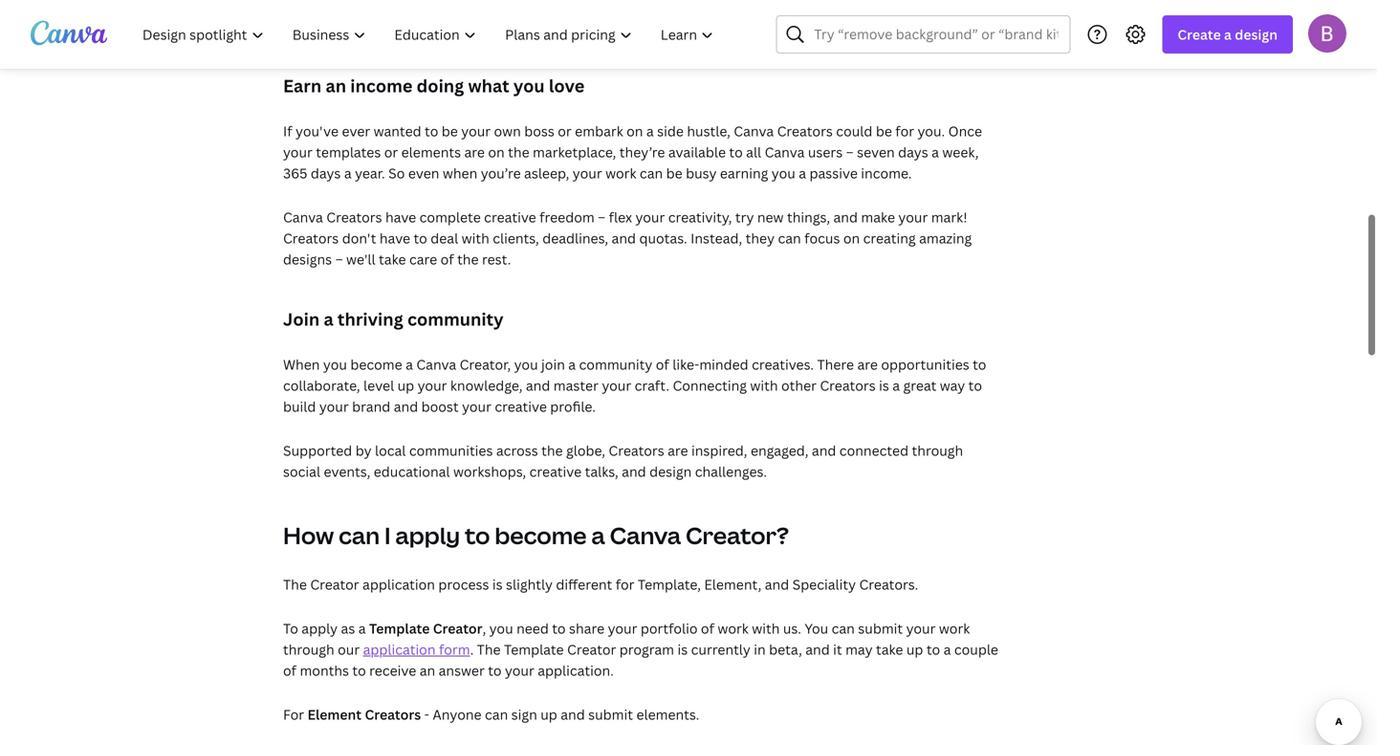 Task type: describe. For each thing, give the bounding box(es) containing it.
how can i apply to become a canva creator?
[[283, 520, 789, 551]]

creating
[[863, 229, 916, 247]]

a down templates in the top left of the page
[[344, 164, 352, 182]]

for inside if you've ever wanted to be your own boss or embark on a side hustle, canva creators could be for you. once your templates or elements are on the marketplace, they're available to all canva users – seven days a week, 365 days a year. so even when you're asleep, your work can be busy earning you a passive income.
[[896, 122, 915, 140]]

and down flex
[[612, 229, 636, 247]]

answer
[[439, 662, 485, 680]]

the inside . the template creator program is currently in beta, and it may take up to a couple of months to receive an answer to your application.
[[477, 640, 501, 659]]

the inside if you've ever wanted to be your own boss or embark on a side hustle, canva creators could be for you. once your templates or elements are on the marketplace, they're available to all canva users – seven days a week, 365 days a year. so even when you're asleep, your work can be busy earning you a passive income.
[[508, 143, 530, 161]]

across
[[496, 442, 538, 460]]

rest.
[[482, 250, 511, 268]]

1 vertical spatial –
[[598, 208, 606, 226]]

a right the join
[[324, 308, 334, 331]]

your down knowledge,
[[462, 397, 492, 416]]

join
[[542, 355, 565, 374]]

up inside . the template creator program is currently in beta, and it may take up to a couple of months to receive an answer to your application.
[[907, 640, 924, 659]]

can inside the canva creators have complete creative freedom – flex your creativity, try new things, and make your mark! creators don't have to deal with clients, deadlines, and quotas. instead, they can focus on creating amazing designs – we'll take care of the rest.
[[778, 229, 801, 247]]

0 horizontal spatial be
[[442, 122, 458, 140]]

local
[[375, 442, 406, 460]]

a inside create a design "dropdown button"
[[1225, 25, 1232, 44]]

0 horizontal spatial the
[[283, 575, 307, 594]]

and right "talks,"
[[622, 463, 646, 481]]

1 vertical spatial creator
[[433, 619, 483, 638]]

0 horizontal spatial days
[[311, 164, 341, 182]]

months
[[300, 662, 349, 680]]

1 horizontal spatial become
[[495, 520, 587, 551]]

hustle,
[[687, 122, 731, 140]]

creators.
[[860, 575, 919, 594]]

and up focus
[[834, 208, 858, 226]]

users
[[808, 143, 843, 161]]

your left craft.
[[602, 376, 632, 395]]

things,
[[787, 208, 830, 226]]

slightly
[[506, 575, 553, 594]]

a left passive
[[799, 164, 807, 182]]

globe,
[[566, 442, 606, 460]]

educational
[[374, 463, 450, 481]]

program
[[620, 640, 674, 659]]

to left couple on the right
[[927, 640, 941, 659]]

0 horizontal spatial an
[[326, 74, 346, 98]]

top level navigation element
[[130, 15, 730, 54]]

events,
[[324, 463, 371, 481]]

of inside . the template creator program is currently in beta, and it may take up to a couple of months to receive an answer to your application.
[[283, 662, 297, 680]]

try
[[736, 208, 754, 226]]

of inside when you become a canva creator, you join a community of like-minded creatives. there are opportunities to collaborate, level up your knowledge, and master your craft. connecting with other creators is a great way to build your brand and boost your creative profile.
[[656, 355, 669, 374]]

is inside when you become a canva creator, you join a community of like-minded creatives. there are opportunities to collaborate, level up your knowledge, and master your craft. connecting with other creators is a great way to build your brand and boost your creative profile.
[[879, 376, 890, 395]]

so
[[389, 164, 405, 182]]

available
[[669, 143, 726, 161]]

1 horizontal spatial or
[[558, 122, 572, 140]]

brand
[[352, 397, 391, 416]]

workshops,
[[453, 463, 526, 481]]

a left the side
[[647, 122, 654, 140]]

0 horizontal spatial apply
[[302, 619, 338, 638]]

canva creators have complete creative freedom – flex your creativity, try new things, and make your mark! creators don't have to deal with clients, deadlines, and quotas. instead, they can focus on creating amazing designs – we'll take care of the rest.
[[283, 208, 972, 268]]

to right answer
[[488, 662, 502, 680]]

new
[[758, 208, 784, 226]]

take inside . the template creator program is currently in beta, and it may take up to a couple of months to receive an answer to your application.
[[876, 640, 904, 659]]

boss
[[524, 122, 555, 140]]

can left sign
[[485, 706, 508, 724]]

anyone
[[433, 706, 482, 724]]

all
[[746, 143, 762, 161]]

0 vertical spatial on
[[627, 122, 643, 140]]

with inside the canva creators have complete creative freedom – flex your creativity, try new things, and make your mark! creators don't have to deal with clients, deadlines, and quotas. instead, they can focus on creating amazing designs – we'll take care of the rest.
[[462, 229, 490, 247]]

minded
[[700, 355, 749, 374]]

could
[[836, 122, 873, 140]]

take inside the canva creators have complete creative freedom – flex your creativity, try new things, and make your mark! creators don't have to deal with clients, deadlines, and quotas. instead, they can focus on creating amazing designs – we'll take care of the rest.
[[379, 250, 406, 268]]

0 vertical spatial have
[[386, 208, 416, 226]]

may
[[846, 640, 873, 659]]

if you've ever wanted to be your own boss or embark on a side hustle, canva creators could be for you. once your templates or elements are on the marketplace, they're available to all canva users – seven days a week, 365 days a year. so even when you're asleep, your work can be busy earning you a passive income.
[[283, 122, 983, 182]]

canva up template,
[[610, 520, 681, 551]]

creator inside . the template creator program is currently in beta, and it may take up to a couple of months to receive an answer to your application.
[[567, 640, 616, 659]]

engaged,
[[751, 442, 809, 460]]

templates
[[316, 143, 381, 161]]

0 horizontal spatial for
[[616, 575, 635, 594]]

our
[[338, 640, 360, 659]]

by
[[356, 442, 372, 460]]

income
[[350, 74, 413, 98]]

and right element,
[[765, 575, 789, 594]]

you
[[805, 619, 829, 638]]

2 horizontal spatial be
[[876, 122, 892, 140]]

your up creating
[[899, 208, 928, 226]]

1 horizontal spatial up
[[541, 706, 558, 724]]

to
[[283, 619, 298, 638]]

is inside . the template creator program is currently in beta, and it may take up to a couple of months to receive an answer to your application.
[[678, 640, 688, 659]]

you're
[[481, 164, 521, 182]]

creative inside supported by local communities across the globe, creators are inspired, engaged, and connected through social events, educational workshops, creative talks, and design challenges.
[[530, 463, 582, 481]]

like-
[[673, 355, 700, 374]]

to down our
[[352, 662, 366, 680]]

a down you.
[[932, 143, 939, 161]]

boost
[[422, 397, 459, 416]]

your down marketplace,
[[573, 164, 602, 182]]

as
[[341, 619, 355, 638]]

through inside you need to share your portfolio of work with us. you can submit your work through our
[[283, 640, 335, 659]]

couple
[[955, 640, 999, 659]]

doing
[[417, 74, 464, 98]]

2 application from the top
[[363, 640, 436, 659]]

the creator application process is slightly different for template, element, and speciality creators.
[[283, 575, 919, 594]]

deal
[[431, 229, 458, 247]]

and inside . the template creator program is currently in beta, and it may take up to a couple of months to receive an answer to your application.
[[806, 640, 830, 659]]

if
[[283, 122, 292, 140]]

0 vertical spatial community
[[408, 308, 504, 331]]

1 application from the top
[[363, 575, 435, 594]]

an inside . the template creator program is currently in beta, and it may take up to a couple of months to receive an answer to your application.
[[420, 662, 435, 680]]

community inside when you become a canva creator, you join a community of like-minded creatives. there are opportunities to collaborate, level up your knowledge, and master your craft. connecting with other creators is a great way to build your brand and boost your creative profile.
[[579, 355, 653, 374]]

amazing
[[919, 229, 972, 247]]

quotas.
[[639, 229, 688, 247]]

need
[[517, 619, 549, 638]]

to inside you need to share your portfolio of work with us. you can submit your work through our
[[552, 619, 566, 638]]

mark!
[[932, 208, 968, 226]]

connected
[[840, 442, 909, 460]]

to up elements
[[425, 122, 439, 140]]

to up the process
[[465, 520, 490, 551]]

flex
[[609, 208, 632, 226]]

when you become a canva creator, you join a community of like-minded creatives. there are opportunities to collaborate, level up your knowledge, and master your craft. connecting with other creators is a great way to build your brand and boost your creative profile.
[[283, 355, 987, 416]]

instead,
[[691, 229, 743, 247]]

supported by local communities across the globe, creators are inspired, engaged, and connected through social events, educational workshops, creative talks, and design challenges.
[[283, 442, 964, 481]]

clients,
[[493, 229, 539, 247]]

create a design button
[[1163, 15, 1293, 54]]

talks,
[[585, 463, 619, 481]]

creatives.
[[752, 355, 814, 374]]

they're
[[620, 143, 665, 161]]

a right join
[[569, 355, 576, 374]]

you up collaborate,
[[323, 355, 347, 374]]

level
[[364, 376, 394, 395]]

master
[[554, 376, 599, 395]]

you left join
[[514, 355, 538, 374]]

1 horizontal spatial work
[[718, 619, 749, 638]]

1 vertical spatial have
[[380, 229, 411, 247]]

embark
[[575, 122, 623, 140]]

your inside . the template creator program is currently in beta, and it may take up to a couple of months to receive an answer to your application.
[[505, 662, 535, 680]]

of inside the canva creators have complete creative freedom – flex your creativity, try new things, and make your mark! creators don't have to deal with clients, deadlines, and quotas. instead, they can focus on creating amazing designs – we'll take care of the rest.
[[441, 250, 454, 268]]

seven
[[857, 143, 895, 161]]

elements
[[401, 143, 461, 161]]

complete
[[420, 208, 481, 226]]

with inside you need to share your portfolio of work with us. you can submit your work through our
[[752, 619, 780, 638]]

own
[[494, 122, 521, 140]]

when
[[283, 355, 320, 374]]

1 vertical spatial submit
[[588, 706, 633, 724]]

beta,
[[769, 640, 802, 659]]

designs
[[283, 250, 332, 268]]

design inside supported by local communities across the globe, creators are inspired, engaged, and connected through social events, educational workshops, creative talks, and design challenges.
[[650, 463, 692, 481]]

.
[[470, 640, 474, 659]]

a down join a thriving community
[[406, 355, 413, 374]]

element
[[308, 706, 362, 724]]

become inside when you become a canva creator, you join a community of like-minded creatives. there are opportunities to collaborate, level up your knowledge, and master your craft. connecting with other creators is a great way to build your brand and boost your creative profile.
[[350, 355, 402, 374]]

0 vertical spatial creator
[[310, 575, 359, 594]]

creators inside supported by local communities across the globe, creators are inspired, engaged, and connected through social events, educational workshops, creative talks, and design challenges.
[[609, 442, 665, 460]]

ever
[[342, 122, 370, 140]]

other
[[782, 376, 817, 395]]

form
[[439, 640, 470, 659]]

you.
[[918, 122, 945, 140]]

creativity,
[[668, 208, 732, 226]]

a up "the creator application process is slightly different for template, element, and speciality creators."
[[592, 520, 605, 551]]

creators up don't
[[326, 208, 382, 226]]

,
[[483, 619, 486, 638]]

your up boost on the bottom left of page
[[418, 376, 447, 395]]

your up quotas.
[[636, 208, 665, 226]]

. the template creator program is currently in beta, and it may take up to a couple of months to receive an answer to your application.
[[283, 640, 999, 680]]



Task type: vqa. For each thing, say whether or not it's contained in the screenshot.
the least
no



Task type: locate. For each thing, give the bounding box(es) containing it.
1 vertical spatial is
[[493, 575, 503, 594]]

0 horizontal spatial template
[[369, 619, 430, 638]]

can up the it
[[832, 619, 855, 638]]

template up application form
[[369, 619, 430, 638]]

design down inspired,
[[650, 463, 692, 481]]

1 vertical spatial or
[[384, 143, 398, 161]]

is down the portfolio
[[678, 640, 688, 659]]

currently
[[691, 640, 751, 659]]

–
[[846, 143, 854, 161], [598, 208, 606, 226], [335, 250, 343, 268]]

with inside when you become a canva creator, you join a community of like-minded creatives. there are opportunities to collaborate, level up your knowledge, and master your craft. connecting with other creators is a great way to build your brand and boost your creative profile.
[[750, 376, 778, 395]]

application form link
[[363, 640, 470, 659]]

what
[[468, 74, 510, 98]]

collaborate,
[[283, 376, 360, 395]]

1 horizontal spatial the
[[477, 640, 501, 659]]

1 horizontal spatial for
[[896, 122, 915, 140]]

creator
[[310, 575, 359, 594], [433, 619, 483, 638], [567, 640, 616, 659]]

through inside supported by local communities across the globe, creators are inspired, engaged, and connected through social events, educational workshops, creative talks, and design challenges.
[[912, 442, 964, 460]]

can down 'they're'
[[640, 164, 663, 182]]

1 horizontal spatial submit
[[858, 619, 903, 638]]

wanted
[[374, 122, 422, 140]]

2 horizontal spatial are
[[858, 355, 878, 374]]

through up months
[[283, 640, 335, 659]]

can left the i
[[339, 520, 380, 551]]

application form
[[363, 640, 470, 659]]

1 horizontal spatial an
[[420, 662, 435, 680]]

canva up all
[[734, 122, 774, 140]]

0 vertical spatial submit
[[858, 619, 903, 638]]

through right connected
[[912, 442, 964, 460]]

submit down application.
[[588, 706, 633, 724]]

– down could
[[846, 143, 854, 161]]

you inside if you've ever wanted to be your own boss or embark on a side hustle, canva creators could be for you. once your templates or elements are on the marketplace, they're available to all canva users – seven days a week, 365 days a year. so even when you're asleep, your work can be busy earning you a passive income.
[[772, 164, 796, 182]]

for right the "different" at the left
[[616, 575, 635, 594]]

creators down there
[[820, 376, 876, 395]]

and left boost on the bottom left of page
[[394, 397, 418, 416]]

share
[[569, 619, 605, 638]]

2 horizontal spatial creator
[[567, 640, 616, 659]]

work up couple on the right
[[939, 619, 970, 638]]

earn an income doing what you love
[[283, 74, 585, 98]]

bob builder image
[[1309, 14, 1347, 52]]

be up elements
[[442, 122, 458, 140]]

0 horizontal spatial through
[[283, 640, 335, 659]]

of up currently
[[701, 619, 715, 638]]

template inside . the template creator program is currently in beta, and it may take up to a couple of months to receive an answer to your application.
[[504, 640, 564, 659]]

the left globe,
[[542, 442, 563, 460]]

process
[[439, 575, 489, 594]]

passive
[[810, 164, 858, 182]]

1 horizontal spatial design
[[1235, 25, 1278, 44]]

take right may
[[876, 640, 904, 659]]

2 vertical spatial –
[[335, 250, 343, 268]]

canva right all
[[765, 143, 805, 161]]

of down deal
[[441, 250, 454, 268]]

2 horizontal spatial is
[[879, 376, 890, 395]]

0 vertical spatial template
[[369, 619, 430, 638]]

to up care
[[414, 229, 427, 247]]

1 horizontal spatial on
[[627, 122, 643, 140]]

0 vertical spatial the
[[283, 575, 307, 594]]

creators inside if you've ever wanted to be your own boss or embark on a side hustle, canva creators could be for you. once your templates or elements are on the marketplace, they're available to all canva users – seven days a week, 365 days a year. so even when you're asleep, your work can be busy earning you a passive income.
[[777, 122, 833, 140]]

1 vertical spatial through
[[283, 640, 335, 659]]

0 horizontal spatial or
[[384, 143, 398, 161]]

2 vertical spatial creator
[[567, 640, 616, 659]]

or
[[558, 122, 572, 140], [384, 143, 398, 161]]

the up "to"
[[283, 575, 307, 594]]

0 vertical spatial through
[[912, 442, 964, 460]]

1 horizontal spatial through
[[912, 442, 964, 460]]

canva inside when you become a canva creator, you join a community of like-minded creatives. there are opportunities to collaborate, level up your knowledge, and master your craft. connecting with other creators is a great way to build your brand and boost your creative profile.
[[416, 355, 457, 374]]

focus
[[805, 229, 840, 247]]

when
[[443, 164, 478, 182]]

with up rest.
[[462, 229, 490, 247]]

is left slightly
[[493, 575, 503, 594]]

to right the way
[[969, 376, 982, 395]]

i
[[385, 520, 391, 551]]

0 vertical spatial up
[[398, 376, 414, 395]]

to inside the canva creators have complete creative freedom – flex your creativity, try new things, and make your mark! creators don't have to deal with clients, deadlines, and quotas. instead, they can focus on creating amazing designs – we'll take care of the rest.
[[414, 229, 427, 247]]

creators left -
[[365, 706, 421, 724]]

you
[[514, 74, 545, 98], [772, 164, 796, 182], [323, 355, 347, 374], [514, 355, 538, 374], [489, 619, 513, 638]]

the
[[508, 143, 530, 161], [457, 250, 479, 268], [542, 442, 563, 460]]

elements.
[[637, 706, 700, 724]]

1 vertical spatial the
[[457, 250, 479, 268]]

knowledge,
[[450, 376, 523, 395]]

or up the 'so'
[[384, 143, 398, 161]]

there
[[817, 355, 854, 374]]

2 horizontal spatial work
[[939, 619, 970, 638]]

1 horizontal spatial is
[[678, 640, 688, 659]]

sign
[[512, 706, 537, 724]]

submit up may
[[858, 619, 903, 638]]

2 vertical spatial are
[[668, 442, 688, 460]]

0 vertical spatial with
[[462, 229, 490, 247]]

you inside you need to share your portfolio of work with us. you can submit your work through our
[[489, 619, 513, 638]]

a inside . the template creator program is currently in beta, and it may take up to a couple of months to receive an answer to your application.
[[944, 640, 951, 659]]

element,
[[704, 575, 762, 594]]

up right level
[[398, 376, 414, 395]]

for
[[896, 122, 915, 140], [616, 575, 635, 594]]

profile.
[[550, 397, 596, 416]]

have
[[386, 208, 416, 226], [380, 229, 411, 247]]

are inside when you become a canva creator, you join a community of like-minded creatives. there are opportunities to collaborate, level up your knowledge, and master your craft. connecting with other creators is a great way to build your brand and boost your creative profile.
[[858, 355, 878, 374]]

deadlines,
[[543, 229, 609, 247]]

receive
[[369, 662, 416, 680]]

1 horizontal spatial community
[[579, 355, 653, 374]]

apply right the i
[[396, 520, 460, 551]]

you right earning
[[772, 164, 796, 182]]

have up care
[[380, 229, 411, 247]]

1 vertical spatial with
[[750, 376, 778, 395]]

challenges.
[[695, 463, 767, 481]]

your up program
[[608, 619, 638, 638]]

2 horizontal spatial the
[[542, 442, 563, 460]]

creative inside when you become a canva creator, you join a community of like-minded creatives. there are opportunities to collaborate, level up your knowledge, and master your craft. connecting with other creators is a great way to build your brand and boost your creative profile.
[[495, 397, 547, 416]]

creators up "talks,"
[[609, 442, 665, 460]]

are inside if you've ever wanted to be your own boss or embark on a side hustle, canva creators could be for you. once your templates or elements are on the marketplace, they're available to all canva users – seven days a week, 365 days a year. so even when you're asleep, your work can be busy earning you a passive income.
[[464, 143, 485, 161]]

we'll
[[346, 250, 376, 268]]

0 vertical spatial design
[[1235, 25, 1278, 44]]

to right need
[[552, 619, 566, 638]]

in
[[754, 640, 766, 659]]

canva inside the canva creators have complete creative freedom – flex your creativity, try new things, and make your mark! creators don't have to deal with clients, deadlines, and quotas. instead, they can focus on creating amazing designs – we'll take care of the rest.
[[283, 208, 323, 226]]

become up level
[[350, 355, 402, 374]]

love
[[549, 74, 585, 98]]

a left great
[[893, 376, 900, 395]]

asleep,
[[524, 164, 570, 182]]

a right the "create"
[[1225, 25, 1232, 44]]

creator up as
[[310, 575, 359, 594]]

apply left as
[[302, 619, 338, 638]]

your down collaborate,
[[319, 397, 349, 416]]

how
[[283, 520, 334, 551]]

2 vertical spatial up
[[541, 706, 558, 724]]

and left the it
[[806, 640, 830, 659]]

way
[[940, 376, 966, 395]]

template
[[369, 619, 430, 638], [504, 640, 564, 659]]

with
[[462, 229, 490, 247], [750, 376, 778, 395], [752, 619, 780, 638]]

0 vertical spatial take
[[379, 250, 406, 268]]

create
[[1178, 25, 1221, 44]]

0 horizontal spatial are
[[464, 143, 485, 161]]

1 vertical spatial days
[[311, 164, 341, 182]]

canva up designs
[[283, 208, 323, 226]]

1 vertical spatial design
[[650, 463, 692, 481]]

and down join
[[526, 376, 550, 395]]

you need to share your portfolio of work with us. you can submit your work through our
[[283, 619, 970, 659]]

work down 'they're'
[[606, 164, 637, 182]]

2 horizontal spatial on
[[844, 229, 860, 247]]

us.
[[783, 619, 802, 638]]

days down you.
[[898, 143, 929, 161]]

application
[[363, 575, 435, 594], [363, 640, 436, 659]]

1 horizontal spatial apply
[[396, 520, 460, 551]]

your left own on the left top of the page
[[461, 122, 491, 140]]

an right earn
[[326, 74, 346, 98]]

creative down globe,
[[530, 463, 582, 481]]

0 horizontal spatial on
[[488, 143, 505, 161]]

up inside when you become a canva creator, you join a community of like-minded creatives. there are opportunities to collaborate, level up your knowledge, and master your craft. connecting with other creators is a great way to build your brand and boost your creative profile.
[[398, 376, 414, 395]]

1 vertical spatial become
[[495, 520, 587, 551]]

you right ','
[[489, 619, 513, 638]]

0 horizontal spatial work
[[606, 164, 637, 182]]

application.
[[538, 662, 614, 680]]

1 vertical spatial creative
[[495, 397, 547, 416]]

with up the in
[[752, 619, 780, 638]]

an
[[326, 74, 346, 98], [420, 662, 435, 680]]

to apply as a template creator ,
[[283, 619, 486, 638]]

1 vertical spatial on
[[488, 143, 505, 161]]

design inside "dropdown button"
[[1235, 25, 1278, 44]]

create a design
[[1178, 25, 1278, 44]]

have down the 'so'
[[386, 208, 416, 226]]

0 vertical spatial an
[[326, 74, 346, 98]]

your down creators.
[[907, 619, 936, 638]]

0 horizontal spatial creator
[[310, 575, 359, 594]]

0 horizontal spatial –
[[335, 250, 343, 268]]

1 vertical spatial take
[[876, 640, 904, 659]]

creators up designs
[[283, 229, 339, 247]]

template down need
[[504, 640, 564, 659]]

1 vertical spatial are
[[858, 355, 878, 374]]

0 horizontal spatial become
[[350, 355, 402, 374]]

are up when
[[464, 143, 485, 161]]

the inside the canva creators have complete creative freedom – flex your creativity, try new things, and make your mark! creators don't have to deal with clients, deadlines, and quotas. instead, they can focus on creating amazing designs – we'll take care of the rest.
[[457, 250, 479, 268]]

and
[[834, 208, 858, 226], [612, 229, 636, 247], [526, 376, 550, 395], [394, 397, 418, 416], [812, 442, 836, 460], [622, 463, 646, 481], [765, 575, 789, 594], [806, 640, 830, 659], [561, 706, 585, 724]]

portfolio
[[641, 619, 698, 638]]

Try "remove background" or "brand kit" search field
[[815, 16, 1058, 53]]

creator down share at the bottom of page
[[567, 640, 616, 659]]

creators up users
[[777, 122, 833, 140]]

can down things,
[[778, 229, 801, 247]]

0 horizontal spatial is
[[493, 575, 503, 594]]

design right the "create"
[[1235, 25, 1278, 44]]

year.
[[355, 164, 385, 182]]

2 vertical spatial with
[[752, 619, 780, 638]]

1 horizontal spatial template
[[504, 640, 564, 659]]

can inside if you've ever wanted to be your own boss or embark on a side hustle, canva creators could be for you. once your templates or elements are on the marketplace, they're available to all canva users – seven days a week, 365 days a year. so even when you're asleep, your work can be busy earning you a passive income.
[[640, 164, 663, 182]]

application up 'receive'
[[363, 640, 436, 659]]

– left we'll
[[335, 250, 343, 268]]

through
[[912, 442, 964, 460], [283, 640, 335, 659]]

you left the love
[[514, 74, 545, 98]]

creative
[[484, 208, 536, 226], [495, 397, 547, 416], [530, 463, 582, 481]]

1 horizontal spatial take
[[876, 640, 904, 659]]

0 vertical spatial for
[[896, 122, 915, 140]]

0 horizontal spatial design
[[650, 463, 692, 481]]

2 horizontal spatial –
[[846, 143, 854, 161]]

they
[[746, 229, 775, 247]]

the right the .
[[477, 640, 501, 659]]

community up craft.
[[579, 355, 653, 374]]

1 vertical spatial application
[[363, 640, 436, 659]]

up right sign
[[541, 706, 558, 724]]

are inside supported by local communities across the globe, creators are inspired, engaged, and connected through social events, educational workshops, creative talks, and design challenges.
[[668, 442, 688, 460]]

0 vertical spatial or
[[558, 122, 572, 140]]

0 vertical spatial application
[[363, 575, 435, 594]]

to right opportunities at right
[[973, 355, 987, 374]]

1 horizontal spatial days
[[898, 143, 929, 161]]

thriving
[[338, 308, 403, 331]]

for
[[283, 706, 304, 724]]

great
[[904, 376, 937, 395]]

1 vertical spatial up
[[907, 640, 924, 659]]

0 horizontal spatial take
[[379, 250, 406, 268]]

be left busy
[[666, 164, 683, 182]]

1 horizontal spatial are
[[668, 442, 688, 460]]

0 horizontal spatial submit
[[588, 706, 633, 724]]

the inside supported by local communities across the globe, creators are inspired, engaged, and connected through social events, educational workshops, creative talks, and design challenges.
[[542, 442, 563, 460]]

creator up form at the left bottom of page
[[433, 619, 483, 638]]

the
[[283, 575, 307, 594], [477, 640, 501, 659]]

creative inside the canva creators have complete creative freedom – flex your creativity, try new things, and make your mark! creators don't have to deal with clients, deadlines, and quotas. instead, they can focus on creating amazing designs – we'll take care of the rest.
[[484, 208, 536, 226]]

can inside you need to share your portfolio of work with us. you can submit your work through our
[[832, 619, 855, 638]]

of
[[441, 250, 454, 268], [656, 355, 669, 374], [701, 619, 715, 638], [283, 662, 297, 680]]

different
[[556, 575, 613, 594]]

busy
[[686, 164, 717, 182]]

community
[[408, 308, 504, 331], [579, 355, 653, 374]]

your down need
[[505, 662, 535, 680]]

0 horizontal spatial the
[[457, 250, 479, 268]]

for element creators - anyone can sign up and submit elements.
[[283, 706, 700, 724]]

365
[[283, 164, 307, 182]]

1 vertical spatial an
[[420, 662, 435, 680]]

submit inside you need to share your portfolio of work with us. you can submit your work through our
[[858, 619, 903, 638]]

up
[[398, 376, 414, 395], [907, 640, 924, 659], [541, 706, 558, 724]]

0 vertical spatial apply
[[396, 520, 460, 551]]

and down application.
[[561, 706, 585, 724]]

on inside the canva creators have complete creative freedom – flex your creativity, try new things, and make your mark! creators don't have to deal with clients, deadlines, and quotas. instead, they can focus on creating amazing designs – we'll take care of the rest.
[[844, 229, 860, 247]]

0 vertical spatial are
[[464, 143, 485, 161]]

the left rest.
[[457, 250, 479, 268]]

1 horizontal spatial creator
[[433, 619, 483, 638]]

your up 365
[[283, 143, 313, 161]]

– left flex
[[598, 208, 606, 226]]

care
[[409, 250, 437, 268]]

submit
[[858, 619, 903, 638], [588, 706, 633, 724]]

0 horizontal spatial up
[[398, 376, 414, 395]]

0 horizontal spatial community
[[408, 308, 504, 331]]

work inside if you've ever wanted to be your own boss or embark on a side hustle, canva creators could be for you. once your templates or elements are on the marketplace, they're available to all canva users – seven days a week, 365 days a year. so even when you're asleep, your work can be busy earning you a passive income.
[[606, 164, 637, 182]]

the down own on the left top of the page
[[508, 143, 530, 161]]

your
[[461, 122, 491, 140], [283, 143, 313, 161], [573, 164, 602, 182], [636, 208, 665, 226], [899, 208, 928, 226], [418, 376, 447, 395], [602, 376, 632, 395], [319, 397, 349, 416], [462, 397, 492, 416], [608, 619, 638, 638], [907, 619, 936, 638], [505, 662, 535, 680]]

2 vertical spatial creative
[[530, 463, 582, 481]]

be
[[442, 122, 458, 140], [876, 122, 892, 140], [666, 164, 683, 182]]

a left couple on the right
[[944, 640, 951, 659]]

1 vertical spatial template
[[504, 640, 564, 659]]

marketplace,
[[533, 143, 616, 161]]

1 vertical spatial the
[[477, 640, 501, 659]]

of inside you need to share your portfolio of work with us. you can submit your work through our
[[701, 619, 715, 638]]

1 horizontal spatial be
[[666, 164, 683, 182]]

0 vertical spatial –
[[846, 143, 854, 161]]

0 vertical spatial days
[[898, 143, 929, 161]]

a right as
[[359, 619, 366, 638]]

creators inside when you become a canva creator, you join a community of like-minded creatives. there are opportunities to collaborate, level up your knowledge, and master your craft. connecting with other creators is a great way to build your brand and boost your creative profile.
[[820, 376, 876, 395]]

creator?
[[686, 520, 789, 551]]

creative up clients,
[[484, 208, 536, 226]]

earn
[[283, 74, 322, 98]]

2 vertical spatial is
[[678, 640, 688, 659]]

1 vertical spatial apply
[[302, 619, 338, 638]]

once
[[949, 122, 983, 140]]

join
[[283, 308, 320, 331]]

social
[[283, 463, 321, 481]]

craft.
[[635, 376, 670, 395]]

supported
[[283, 442, 352, 460]]

1 vertical spatial for
[[616, 575, 635, 594]]

of left months
[[283, 662, 297, 680]]

and right engaged,
[[812, 442, 836, 460]]

side
[[657, 122, 684, 140]]

2 vertical spatial on
[[844, 229, 860, 247]]

are right there
[[858, 355, 878, 374]]

0 vertical spatial creative
[[484, 208, 536, 226]]

be up the seven
[[876, 122, 892, 140]]

– inside if you've ever wanted to be your own boss or embark on a side hustle, canva creators could be for you. once your templates or elements are on the marketplace, they're available to all canva users – seven days a week, 365 days a year. so even when you're asleep, your work can be busy earning you a passive income.
[[846, 143, 854, 161]]

canva up boost on the bottom left of page
[[416, 355, 457, 374]]

1 horizontal spatial the
[[508, 143, 530, 161]]

to left all
[[729, 143, 743, 161]]



